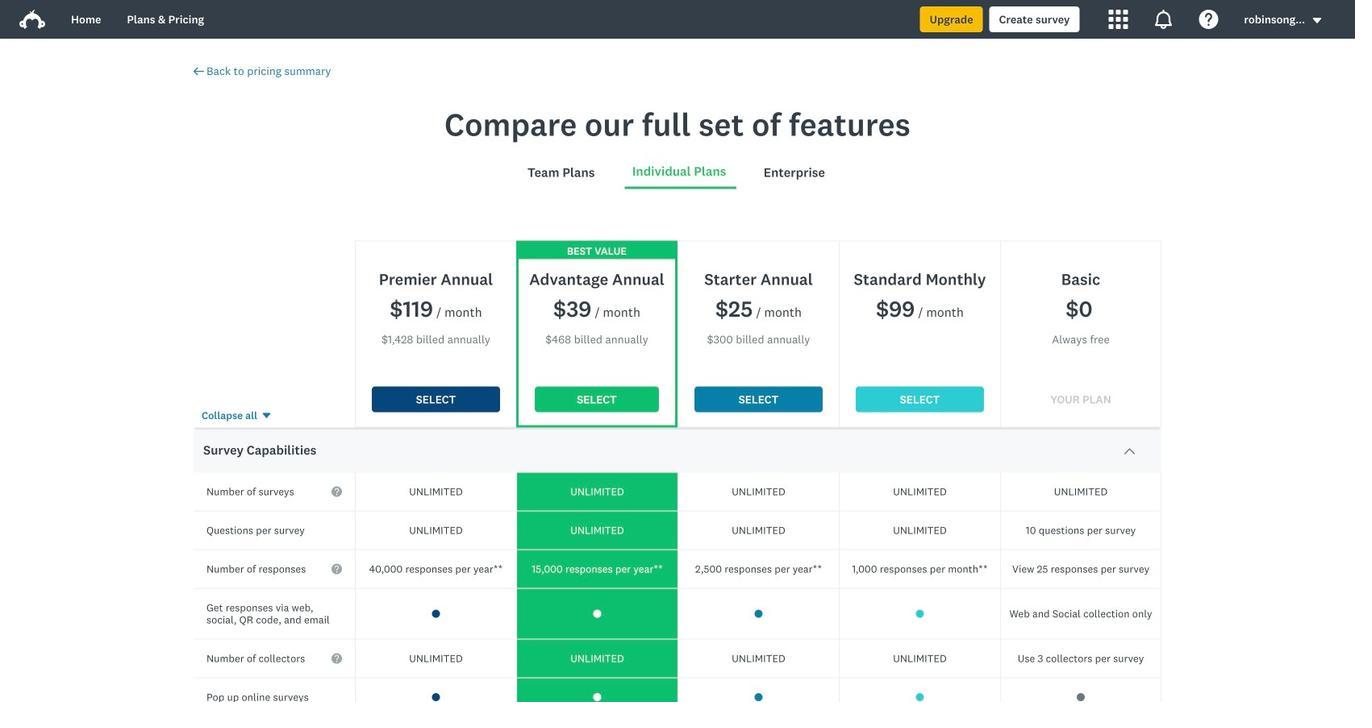 Task type: locate. For each thing, give the bounding box(es) containing it.
2 standard_monthly available cell from the top
[[839, 679, 1000, 703]]

standard_monthly available cell
[[839, 589, 1000, 640], [839, 679, 1000, 703]]

advantage_annual available image for premier_annual available cell associated with the pop up online surveys row header's the advantage_annual available cell
[[593, 694, 601, 702]]

row
[[194, 473, 1162, 512], [194, 512, 1162, 551], [194, 551, 1162, 589], [194, 589, 1162, 640], [194, 640, 1162, 679], [194, 679, 1162, 703]]

advantage_annual available image for get responses via web, social, qr code, and email row header premier_annual available cell's the advantage_annual available cell
[[593, 610, 601, 618]]

3 standard_monthly unlimited cell from the top
[[839, 640, 1000, 679]]

standard_annual available cell
[[678, 589, 839, 640], [678, 679, 839, 703]]

1 advantage_annual available image from the top
[[593, 610, 601, 618]]

pop up online surveys row header
[[194, 679, 355, 703]]

premier_annual available cell
[[355, 589, 516, 640], [355, 679, 516, 703]]

1 vertical spatial standard_annual available cell
[[678, 679, 839, 703]]

standard_annual 2,500 responses per year** cell
[[678, 551, 839, 589]]

basic view 25 responses per survey cell
[[1000, 551, 1162, 589]]

3 premier_annual unlimited cell from the top
[[355, 640, 516, 679]]

1 standard_monthly available cell from the top
[[839, 589, 1000, 640]]

standard_monthly 1,000 responses per month** cell
[[839, 551, 1000, 589]]

expanded image
[[1124, 446, 1136, 458], [1125, 449, 1135, 455]]

1 premier_annual available cell from the top
[[355, 589, 516, 640]]

1 vertical spatial standard_monthly available cell
[[839, 679, 1000, 703]]

2 advantage_annual available cell from the top
[[516, 679, 678, 703]]

premier_annual available cell for get responses via web, social, qr code, and email row header
[[355, 589, 516, 640]]

down arrow image
[[261, 411, 272, 421], [263, 413, 271, 418]]

standard_monthly available image
[[916, 610, 924, 618]]

help icon image
[[1199, 10, 1219, 29]]

1 premier_annual unlimited cell from the top
[[355, 473, 516, 512]]

0 vertical spatial standard_annual available cell
[[678, 589, 839, 640]]

6 row from the top
[[194, 679, 1162, 703]]

2 premier_annual unlimited cell from the top
[[355, 512, 516, 551]]

standard_annual unlimited cell
[[678, 473, 839, 512], [678, 512, 839, 551], [678, 640, 839, 679]]

1 brand logo image from the top
[[19, 6, 45, 32]]

2 premier_annual available cell from the top
[[355, 679, 516, 703]]

0 vertical spatial advantage_annual available image
[[593, 610, 601, 618]]

1 advantage_annual unlimited cell from the top
[[516, 473, 678, 512]]

brand logo image
[[19, 6, 45, 32], [19, 10, 45, 29]]

advantage_annual available image
[[593, 610, 601, 618], [593, 694, 601, 702]]

0 vertical spatial advantage_annual available cell
[[516, 589, 678, 640]]

1 standard_annual available cell from the top
[[678, 589, 839, 640]]

premier_annual available image
[[432, 694, 440, 702]]

1 vertical spatial advantage_annual available cell
[[516, 679, 678, 703]]

standard_annual unlimited cell for basic 10 questions per survey cell on the right of the page
[[678, 512, 839, 551]]

standard_monthly unlimited cell for the standard_annual unlimited cell related to 'basic unlimited' cell
[[839, 473, 1000, 512]]

premier_annual unlimited cell
[[355, 473, 516, 512], [355, 512, 516, 551], [355, 640, 516, 679]]

3 standard_annual unlimited cell from the top
[[678, 640, 839, 679]]

advantage_annual 15,000 responses per year** cell
[[516, 551, 678, 589]]

premier_annual unlimited cell for the standard_annual unlimited cell related to 'basic unlimited' cell's advantage_annual unlimited cell
[[355, 473, 516, 512]]

2 advantage_annual unlimited cell from the top
[[516, 512, 678, 551]]

advantage_annual unlimited cell for the standard_annual unlimited cell related to 'basic unlimited' cell
[[516, 473, 678, 512]]

standard_monthly unlimited cell
[[839, 473, 1000, 512], [839, 512, 1000, 551], [839, 640, 1000, 679]]

3 row from the top
[[194, 551, 1162, 589]]

1 standard_monthly unlimited cell from the top
[[839, 473, 1000, 512]]

products icon image
[[1109, 10, 1128, 29], [1109, 10, 1128, 29]]

3 advantage_annual unlimited cell from the top
[[516, 640, 678, 679]]

5 row from the top
[[194, 640, 1162, 679]]

dropdown arrow icon image
[[1312, 15, 1323, 26], [1313, 18, 1322, 23]]

standard_monthly unlimited cell for the standard_annual unlimited cell for basic use 3 collectors per survey cell
[[839, 640, 1000, 679]]

back to pricing summary image
[[194, 66, 204, 76]]

0 vertical spatial premier_annual available cell
[[355, 589, 516, 640]]

1 vertical spatial advantage_annual available image
[[593, 694, 601, 702]]

standard_monthly unlimited cell for the standard_annual unlimited cell associated with basic 10 questions per survey cell on the right of the page
[[839, 512, 1000, 551]]

2 row from the top
[[194, 512, 1162, 551]]

0 vertical spatial standard_monthly available cell
[[839, 589, 1000, 640]]

advantage_annual unlimited cell
[[516, 473, 678, 512], [516, 512, 678, 551], [516, 640, 678, 679]]

2 standard_annual unlimited cell from the top
[[678, 512, 839, 551]]

basic use 3 collectors per survey cell
[[1000, 640, 1162, 679]]

1 row from the top
[[194, 473, 1162, 512]]

notification center icon image
[[1154, 10, 1173, 29]]

1 vertical spatial premier_annual available cell
[[355, 679, 516, 703]]

advantage_annual available cell
[[516, 589, 678, 640], [516, 679, 678, 703]]

2 advantage_annual available image from the top
[[593, 694, 601, 702]]

2 standard_annual available cell from the top
[[678, 679, 839, 703]]

basic available image
[[1077, 694, 1085, 702]]

1 advantage_annual available cell from the top
[[516, 589, 678, 640]]

2 standard_monthly unlimited cell from the top
[[839, 512, 1000, 551]]

1 standard_annual unlimited cell from the top
[[678, 473, 839, 512]]

2 expanded image from the top
[[1125, 449, 1135, 455]]

standard_monthly available image
[[916, 694, 924, 702]]



Task type: describe. For each thing, give the bounding box(es) containing it.
premier_annual 40,000 responses per year** cell
[[355, 551, 516, 589]]

standard_monthly available cell for standard_annual available cell associated with standard_monthly available icon
[[839, 679, 1000, 703]]

standard_annual available image
[[755, 610, 763, 618]]

standard_annual available cell for standard_monthly available image
[[678, 589, 839, 640]]

basic web and social collection only cell
[[1000, 589, 1162, 640]]

questions per survey row header
[[194, 512, 355, 551]]

standard_monthly available cell for standard_monthly available image standard_annual available cell
[[839, 589, 1000, 640]]

standard_annual unlimited cell for 'basic unlimited' cell
[[678, 473, 839, 512]]

basic available cell
[[1000, 679, 1162, 703]]

4 row from the top
[[194, 589, 1162, 640]]

advantage_annual available cell for premier_annual available cell associated with the pop up online surveys row header
[[516, 679, 678, 703]]

1 expanded image from the top
[[1124, 446, 1136, 458]]

basic 10 questions per survey cell
[[1000, 512, 1162, 551]]

premier_annual unlimited cell for advantage_annual unlimited cell associated with the standard_annual unlimited cell associated with basic 10 questions per survey cell on the right of the page
[[355, 512, 516, 551]]

standard_annual unlimited cell for basic use 3 collectors per survey cell
[[678, 640, 839, 679]]

premier_annual unlimited cell for the standard_annual unlimited cell for basic use 3 collectors per survey cell's advantage_annual unlimited cell
[[355, 640, 516, 679]]

standard_annual available image
[[755, 694, 763, 702]]

get responses via web, social, qr code, and email row header
[[194, 589, 355, 640]]

survey capabilities table
[[194, 473, 1162, 703]]

basic unlimited cell
[[1000, 473, 1162, 512]]

2 brand logo image from the top
[[19, 10, 45, 29]]

standard_annual available cell for standard_monthly available icon
[[678, 679, 839, 703]]

premier_annual available cell for the pop up online surveys row header
[[355, 679, 516, 703]]

advantage_annual unlimited cell for the standard_annual unlimited cell for basic use 3 collectors per survey cell
[[516, 640, 678, 679]]

premier_annual available image
[[432, 610, 440, 618]]

advantage_annual unlimited cell for the standard_annual unlimited cell associated with basic 10 questions per survey cell on the right of the page
[[516, 512, 678, 551]]

advantage_annual available cell for get responses via web, social, qr code, and email row header premier_annual available cell
[[516, 589, 678, 640]]



Task type: vqa. For each thing, say whether or not it's contained in the screenshot.
the bottommost PREMIER_ANNUAL available cell
yes



